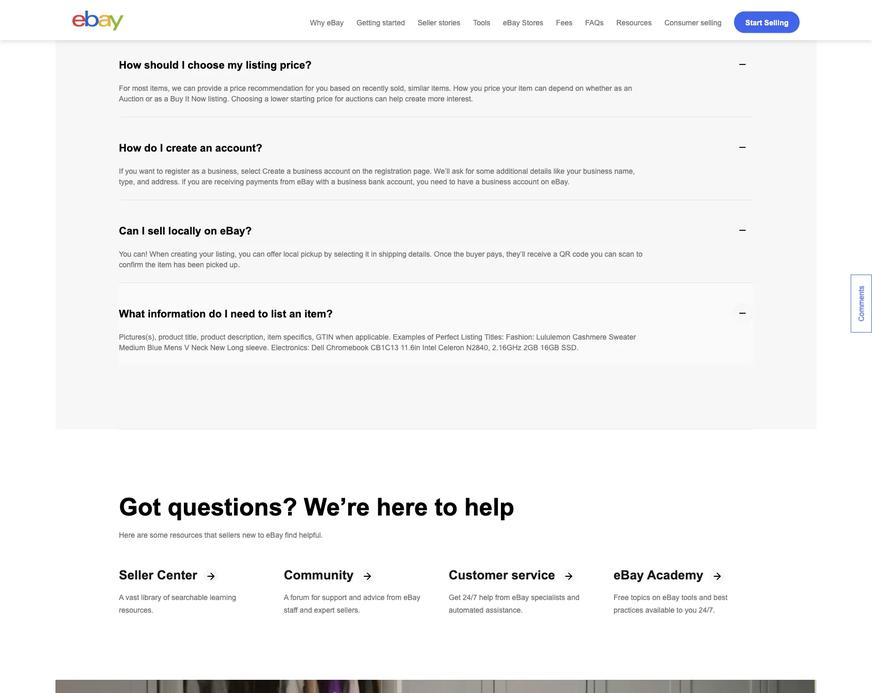 Task type: locate. For each thing, give the bounding box(es) containing it.
1 horizontal spatial items.
[[432, 84, 451, 93]]

1 horizontal spatial of
[[428, 333, 434, 342]]

item
[[519, 84, 533, 93], [158, 261, 172, 269], [268, 333, 281, 342]]

0 vertical spatial items.
[[356, 12, 376, 20]]

lower
[[271, 95, 289, 103]]

from inside a forum for support and advice from ebay staff and expert sellers.
[[387, 594, 402, 602]]

1 you from the top
[[119, 12, 131, 20]]

once
[[434, 250, 452, 259]]

you right the code
[[591, 250, 603, 259]]

consumer selling
[[665, 18, 722, 26]]

product up mens
[[158, 333, 183, 342]]

you up up.
[[239, 250, 251, 259]]

that left sellers
[[205, 532, 217, 540]]

seller inside seller stories link
[[418, 18, 437, 26]]

how up 'for'
[[119, 59, 141, 71]]

ebay up assistance.
[[512, 594, 529, 602]]

2gb
[[524, 344, 539, 352]]

do up new
[[209, 308, 222, 320]]

not a business? not a problem. image
[[56, 681, 817, 694]]

business left name,
[[583, 167, 613, 176]]

an up business,
[[200, 142, 212, 154]]

ebay up available
[[663, 594, 680, 602]]

and inside free topics on ebay tools and best practices available to you 24/7.
[[699, 594, 712, 602]]

comments link
[[851, 275, 872, 333]]

and down want
[[137, 178, 149, 186]]

for inside if you want to register as a business, select create a business account on the registration page. we'll ask for some additional details like your business name, type, and address. if you are receiving payments from ebay with a business bank account, you need to have a business account on ebay.
[[466, 167, 474, 176]]

seller left stories at the top
[[418, 18, 437, 26]]

to down "tools"
[[677, 607, 683, 615]]

has
[[174, 261, 186, 269]]

center
[[157, 569, 197, 583]]

from down create
[[280, 178, 295, 186]]

a right create
[[287, 167, 291, 176]]

some
[[476, 167, 495, 176], [150, 532, 168, 540]]

ebay left stores
[[503, 18, 520, 26]]

we'll
[[434, 167, 450, 176]]

0 vertical spatial create
[[405, 95, 426, 103]]

specifics,
[[284, 333, 314, 342]]

0 horizontal spatial create
[[166, 142, 197, 154]]

are inside if you want to register as a business, select create a business account on the registration page. we'll ask for some additional details like your business name, type, and address. if you are receiving payments from ebay with a business bank account, you need to have a business account on ebay.
[[202, 178, 212, 186]]

1 vertical spatial of
[[163, 594, 170, 602]]

ebay inside free topics on ebay tools and best practices available to you 24/7.
[[663, 594, 680, 602]]

item down when
[[158, 261, 172, 269]]

you left almost
[[119, 12, 131, 20]]

0 vertical spatial that
[[445, 12, 458, 20]]

2 vertical spatial an
[[289, 308, 302, 320]]

available
[[646, 607, 675, 615]]

register
[[165, 167, 190, 176]]

0 vertical spatial an
[[624, 84, 632, 93]]

ask
[[452, 167, 464, 176]]

you up confirm
[[119, 250, 131, 259]]

account down additional
[[513, 178, 539, 186]]

items. left we
[[356, 12, 376, 20]]

customer service
[[449, 569, 555, 583]]

and inside get 24/7 help from ebay specialists and automated assistance.
[[567, 594, 580, 602]]

community link
[[284, 569, 354, 583]]

2 horizontal spatial an
[[624, 84, 632, 93]]

how up interest.
[[453, 84, 468, 93]]

0 horizontal spatial an
[[200, 142, 212, 154]]

now
[[191, 95, 206, 103]]

2 horizontal spatial item
[[519, 84, 533, 93]]

sellers
[[219, 532, 240, 540]]

2 vertical spatial as
[[192, 167, 200, 176]]

information
[[148, 308, 206, 320]]

and up sellers. on the bottom
[[349, 594, 361, 602]]

mens
[[164, 344, 182, 352]]

i
[[182, 59, 185, 71], [160, 142, 163, 154], [142, 225, 145, 237], [225, 308, 228, 320]]

a left qr
[[554, 250, 558, 259]]

on
[[549, 12, 557, 20], [352, 84, 361, 93], [576, 84, 584, 93], [352, 167, 361, 176], [541, 178, 549, 186], [204, 225, 217, 237], [653, 594, 661, 602]]

0 horizontal spatial of
[[163, 594, 170, 602]]

infringe
[[523, 12, 547, 20]]

2 horizontal spatial the
[[454, 250, 464, 259]]

some left additional
[[476, 167, 495, 176]]

0 vertical spatial help
[[389, 95, 403, 103]]

for down based on the left top of the page
[[335, 95, 344, 103]]

on up available
[[653, 594, 661, 602]]

2 horizontal spatial your
[[567, 167, 581, 176]]

as right register
[[192, 167, 200, 176]]

a inside a forum for support and advice from ebay staff and expert sellers.
[[284, 594, 288, 602]]

from right anything,
[[217, 12, 231, 20]]

2 horizontal spatial as
[[614, 84, 622, 93]]

you inside you can! when creating your listing, you can offer local pickup by selecting it in shipping details. once the buyer pays, they'll receive a qr code you can scan to confirm the item has been picked up.
[[119, 250, 131, 259]]

0 vertical spatial of
[[428, 333, 434, 342]]

it
[[365, 250, 369, 259]]

0 horizontal spatial price
[[230, 84, 246, 93]]

1 horizontal spatial some
[[476, 167, 495, 176]]

on up auctions
[[352, 84, 361, 93]]

based
[[330, 84, 350, 93]]

2 vertical spatial your
[[199, 250, 214, 259]]

from up assistance.
[[495, 594, 510, 602]]

0 horizontal spatial some
[[150, 532, 168, 540]]

pays,
[[487, 250, 505, 259]]

to down ask
[[449, 178, 456, 186]]

11.6in
[[401, 344, 420, 352]]

items. up more
[[432, 84, 451, 93]]

ebay stores
[[503, 18, 544, 26]]

sell for almost
[[148, 12, 159, 20]]

item up electronics:
[[268, 333, 281, 342]]

1 horizontal spatial seller
[[418, 18, 437, 26]]

item inside for most items, we can provide a price recommendation for you based on recently sold, similar items. how you price your item can depend on whether as an auction or as a buy it now listing. choosing a lower starting price for auctions can help create more interest.
[[519, 84, 533, 93]]

1 vertical spatial item
[[158, 261, 172, 269]]

0 vertical spatial seller
[[418, 18, 437, 26]]

1 vertical spatial need
[[231, 308, 255, 320]]

from inside get 24/7 help from ebay specialists and automated assistance.
[[495, 594, 510, 602]]

sell for locally
[[148, 225, 165, 237]]

2 a from the left
[[284, 594, 288, 602]]

as inside if you want to register as a business, select create a business account on the registration page. we'll ask for some additional details like your business name, type, and address. if you are receiving payments from ebay with a business bank account, you need to have a business account on ebay.
[[192, 167, 200, 176]]

property.
[[596, 12, 625, 20]]

or right laws
[[514, 12, 521, 20]]

0 horizontal spatial product
[[158, 333, 183, 342]]

2.16ghz
[[492, 344, 522, 352]]

laws
[[497, 12, 512, 20]]

seller for seller center
[[119, 569, 154, 583]]

select
[[241, 167, 261, 176]]

an right list
[[289, 308, 302, 320]]

from right advice on the bottom left
[[387, 594, 402, 602]]

get 24/7 help from ebay specialists and automated assistance.
[[449, 594, 580, 615]]

account?
[[215, 142, 262, 154]]

ebay left "with"
[[297, 178, 314, 186]]

code
[[573, 250, 589, 259]]

some left resources
[[150, 532, 168, 540]]

1 horizontal spatial need
[[431, 178, 447, 186]]

0 vertical spatial need
[[431, 178, 447, 186]]

0 vertical spatial some
[[476, 167, 495, 176]]

1 vertical spatial seller
[[119, 569, 154, 583]]

selling
[[701, 18, 722, 26]]

from inside if you want to register as a business, select create a business account on the registration page. we'll ask for some additional details like your business name, type, and address. if you are receiving payments from ebay with a business bank account, you need to have a business account on ebay.
[[280, 178, 295, 186]]

0 vertical spatial the
[[363, 167, 373, 176]]

business
[[293, 167, 322, 176], [583, 167, 613, 176], [337, 178, 367, 186], [482, 178, 511, 186]]

2 horizontal spatial do
[[391, 12, 399, 20]]

to right here on the left bottom of the page
[[435, 494, 458, 522]]

how for how should i choose my listing price?
[[119, 59, 141, 71]]

blue
[[147, 344, 162, 352]]

how for how do i create an account?
[[119, 142, 141, 154]]

a right "with"
[[331, 178, 335, 186]]

2 you from the top
[[119, 250, 131, 259]]

ebay up 'free'
[[614, 569, 644, 583]]

need inside if you want to register as a business, select create a business account on the registration page. we'll ask for some additional details like your business name, type, and address. if you are receiving payments from ebay with a business bank account, you need to have a business account on ebay.
[[431, 178, 447, 186]]

items. inside for most items, we can provide a price recommendation for you based on recently sold, similar items. how you price your item can depend on whether as an auction or as a buy it now listing. choosing a lower starting price for auctions can help create more interest.
[[432, 84, 451, 93]]

0 horizontal spatial your
[[199, 250, 214, 259]]

1 vertical spatial do
[[144, 142, 157, 154]]

a left buy
[[164, 95, 168, 103]]

1 horizontal spatial your
[[502, 84, 517, 93]]

0 horizontal spatial do
[[144, 142, 157, 154]]

business up "with"
[[293, 167, 322, 176]]

do right we
[[391, 12, 399, 20]]

i right 'can'
[[142, 225, 145, 237]]

i right should
[[182, 59, 185, 71]]

can left depend
[[535, 84, 547, 93]]

are down business,
[[202, 178, 212, 186]]

to up the "address."
[[157, 167, 163, 176]]

ebay?
[[220, 225, 252, 237]]

item left depend
[[519, 84, 533, 93]]

1 horizontal spatial create
[[405, 95, 426, 103]]

2 product from the left
[[201, 333, 226, 342]]

on left ebay?
[[204, 225, 217, 237]]

here are some resources that sellers new to ebay find helpful.
[[119, 532, 323, 540]]

of right the library
[[163, 594, 170, 602]]

like
[[554, 167, 565, 176]]

as
[[614, 84, 622, 93], [154, 95, 162, 103], [192, 167, 200, 176]]

of inside the pictures(s), product title, product description, item specifics, gtin when applicable. examples of perfect listing titles: fashion: lululemon cashmere sweater medium blue mens v neck new long sleeve. electronics: dell chromebook cb1c13 11.6in intel celeron n2840, 2.16ghz 2gb 16gb ssd.
[[428, 333, 434, 342]]

to left the used
[[295, 12, 301, 20]]

0 horizontal spatial seller
[[119, 569, 154, 583]]

we
[[172, 84, 182, 93]]

create down similar
[[405, 95, 426, 103]]

buy
[[170, 95, 183, 103]]

how inside for most items, we can provide a price recommendation for you based on recently sold, similar items. how you price your item can depend on whether as an auction or as a buy it now listing. choosing a lower starting price for auctions can help create more interest.
[[453, 84, 468, 93]]

we're
[[304, 494, 370, 522]]

item inside you can! when creating your listing, you can offer local pickup by selecting it in shipping details. once the buyer pays, they'll receive a qr code you can scan to confirm the item has been picked up.
[[158, 261, 172, 269]]

resources
[[617, 18, 652, 26]]

1 horizontal spatial are
[[202, 178, 212, 186]]

resources
[[170, 532, 202, 540]]

ebay right advice on the bottom left
[[404, 594, 421, 602]]

how up if
[[119, 142, 141, 154]]

learning
[[210, 594, 236, 602]]

of inside a vast library of searchable learning resources.
[[163, 594, 170, 602]]

your right like
[[567, 167, 581, 176]]

product up new
[[201, 333, 226, 342]]

you
[[119, 12, 131, 20], [119, 250, 131, 259]]

celeron
[[439, 344, 464, 352]]

0 vertical spatial item
[[519, 84, 533, 93]]

a inside a vast library of searchable learning resources.
[[119, 594, 124, 602]]

and up 24/7.
[[699, 594, 712, 602]]

0 horizontal spatial or
[[146, 95, 152, 103]]

the up bank at the left
[[363, 167, 373, 176]]

fashion:
[[506, 333, 535, 342]]

bank
[[369, 178, 385, 186]]

0 horizontal spatial account
[[324, 167, 350, 176]]

the down when
[[145, 261, 156, 269]]

a
[[224, 84, 228, 93], [164, 95, 168, 103], [265, 95, 269, 103], [202, 167, 206, 176], [287, 167, 291, 176], [331, 178, 335, 186], [476, 178, 480, 186], [554, 250, 558, 259]]

1 horizontal spatial as
[[192, 167, 200, 176]]

if
[[119, 167, 123, 176]]

page.
[[414, 167, 432, 176]]

2 vertical spatial how
[[119, 142, 141, 154]]

in
[[371, 250, 377, 259]]

1 vertical spatial you
[[119, 250, 131, 259]]

2 horizontal spatial or
[[514, 12, 521, 20]]

can i sell locally on ebay?
[[119, 225, 252, 237]]

got questions? we're here to help
[[119, 494, 515, 522]]

0 vertical spatial do
[[391, 12, 399, 20]]

your up picked
[[199, 250, 214, 259]]

on left registration
[[352, 167, 361, 176]]

to inside free topics on ebay tools and best practices available to you 24/7.
[[677, 607, 683, 615]]

help inside for most items, we can provide a price recommendation for you based on recently sold, similar items. how you price your item can depend on whether as an auction or as a buy it now listing. choosing a lower starting price for auctions can help create more interest.
[[389, 95, 403, 103]]

1 a from the left
[[119, 594, 124, 602]]

1 horizontal spatial product
[[201, 333, 226, 342]]

it
[[185, 95, 189, 103]]

how should i choose my listing price?
[[119, 59, 312, 71]]

seller for seller stories
[[418, 18, 437, 26]]

need down we'll
[[431, 178, 447, 186]]

a inside you can! when creating your listing, you can offer local pickup by selecting it in shipping details. once the buyer pays, they'll receive a qr code you can scan to confirm the item has been picked up.
[[554, 250, 558, 259]]

your left depend
[[502, 84, 517, 93]]

1 horizontal spatial that
[[445, 12, 458, 20]]

0 horizontal spatial the
[[145, 261, 156, 269]]

create up register
[[166, 142, 197, 154]]

0 vertical spatial how
[[119, 59, 141, 71]]

creating
[[171, 250, 197, 259]]

0 vertical spatial are
[[202, 178, 212, 186]]

1 vertical spatial are
[[137, 532, 148, 540]]

0 vertical spatial you
[[119, 12, 131, 20]]

ebay academy
[[614, 569, 704, 583]]

of up intel
[[428, 333, 434, 342]]

1 vertical spatial your
[[567, 167, 581, 176]]

or right the used
[[321, 12, 328, 20]]

you down "tools"
[[685, 607, 697, 615]]

an inside for most items, we can provide a price recommendation for you based on recently sold, similar items. how you price your item can depend on whether as an auction or as a buy it now listing. choosing a lower starting price for auctions can help create more interest.
[[624, 84, 632, 93]]

should
[[144, 59, 179, 71]]

1 vertical spatial how
[[453, 84, 468, 93]]

why ebay link
[[310, 17, 344, 27]]

need up the description,
[[231, 308, 255, 320]]

1 horizontal spatial do
[[209, 308, 222, 320]]

0 horizontal spatial a
[[119, 594, 124, 602]]

expert
[[314, 607, 335, 615]]

need
[[431, 178, 447, 186], [231, 308, 255, 320]]

24/7.
[[699, 607, 716, 615]]

a up staff
[[284, 594, 288, 602]]

and inside if you want to register as a business, select create a business account on the registration page. we'll ask for some additional details like your business name, type, and address. if you are receiving payments from ebay with a business bank account, you need to have a business account on ebay.
[[137, 178, 149, 186]]

got
[[119, 494, 161, 522]]

1 vertical spatial that
[[205, 532, 217, 540]]

1 horizontal spatial item
[[268, 333, 281, 342]]

sell up when
[[148, 225, 165, 237]]

0 horizontal spatial item
[[158, 261, 172, 269]]

item inside the pictures(s), product title, product description, item specifics, gtin when applicable. examples of perfect listing titles: fashion: lululemon cashmere sweater medium blue mens v neck new long sleeve. electronics: dell chromebook cb1c13 11.6in intel celeron n2840, 2.16ghz 2gb 16gb ssd.
[[268, 333, 281, 342]]

pickup
[[301, 250, 322, 259]]

do up want
[[144, 142, 157, 154]]

0 vertical spatial your
[[502, 84, 517, 93]]

1 vertical spatial sell
[[148, 225, 165, 237]]

1 horizontal spatial a
[[284, 594, 288, 602]]

for
[[119, 84, 130, 93]]

new
[[210, 344, 225, 352]]

selling
[[765, 18, 789, 26]]

buyer
[[466, 250, 485, 259]]

2 vertical spatial help
[[479, 594, 493, 602]]

a left lower
[[265, 95, 269, 103]]

a left vast
[[119, 594, 124, 602]]

been
[[188, 261, 204, 269]]

account up "with"
[[324, 167, 350, 176]]

your inside for most items, we can provide a price recommendation for you based on recently sold, similar items. how you price your item can depend on whether as an auction or as a buy it now listing. choosing a lower starting price for auctions can help create more interest.
[[502, 84, 517, 93]]

as right 'whether'
[[614, 84, 622, 93]]

most
[[132, 84, 148, 93]]

resources.
[[119, 607, 154, 615]]

on inside free topics on ebay tools and best practices available to you 24/7.
[[653, 594, 661, 602]]

1 vertical spatial items.
[[432, 84, 451, 93]]

selecting
[[334, 250, 363, 259]]

you
[[316, 84, 328, 93], [470, 84, 482, 93], [125, 167, 137, 176], [188, 178, 200, 186], [417, 178, 429, 186], [239, 250, 251, 259], [591, 250, 603, 259], [685, 607, 697, 615]]

have
[[458, 178, 474, 186]]

start selling
[[746, 18, 789, 26]]

create inside for most items, we can provide a price recommendation for you based on recently sold, similar items. how you price your item can depend on whether as an auction or as a buy it now listing. choosing a lower starting price for auctions can help create more interest.
[[405, 95, 426, 103]]

2 vertical spatial item
[[268, 333, 281, 342]]

1 horizontal spatial account
[[513, 178, 539, 186]]

i up the "address."
[[160, 142, 163, 154]]

business left bank at the left
[[337, 178, 367, 186]]

0 horizontal spatial as
[[154, 95, 162, 103]]

and right specialists at right bottom
[[567, 594, 580, 602]]

1 horizontal spatial the
[[363, 167, 373, 176]]

0 vertical spatial sell
[[148, 12, 159, 20]]



Task type: describe. For each thing, give the bounding box(es) containing it.
can
[[119, 225, 139, 237]]

searchable
[[172, 594, 208, 602]]

free topics on ebay tools and best practices available to you 24/7.
[[614, 594, 728, 615]]

can down "recently"
[[375, 95, 387, 103]]

receiving
[[214, 178, 244, 186]]

title,
[[185, 333, 199, 342]]

why ebay
[[310, 18, 344, 26]]

price?
[[280, 59, 312, 71]]

confirm
[[119, 261, 143, 269]]

getting started link
[[357, 17, 405, 27]]

stories
[[439, 18, 461, 26]]

if you want to register as a business, select create a business account on the registration page. we'll ask for some additional details like your business name, type, and address. if you are receiving payments from ebay with a business bank account, you need to have a business account on ebay.
[[119, 167, 635, 186]]

ebay right why at the top of page
[[327, 18, 344, 26]]

1 vertical spatial help
[[465, 494, 515, 522]]

can up it
[[184, 84, 195, 93]]

start selling link
[[735, 11, 800, 33]]

practices
[[614, 607, 644, 615]]

my
[[228, 59, 243, 71]]

business down additional
[[482, 178, 511, 186]]

shipping
[[379, 250, 407, 259]]

a for community
[[284, 594, 288, 602]]

1 vertical spatial create
[[166, 142, 197, 154]]

you left based on the left top of the page
[[316, 84, 328, 93]]

on right infringe
[[549, 12, 557, 20]]

picked
[[206, 261, 228, 269]]

i up the description,
[[225, 308, 228, 320]]

your inside if you want to register as a business, select create a business account on the registration page. we'll ask for some additional details like your business name, type, and address. if you are receiving payments from ebay with a business bank account, you need to have a business account on ebay.
[[567, 167, 581, 176]]

for inside a forum for support and advice from ebay staff and expert sellers.
[[312, 594, 320, 602]]

local
[[284, 250, 299, 259]]

unused
[[330, 12, 354, 20]]

choosing
[[231, 95, 263, 103]]

questions?
[[168, 494, 297, 522]]

can left almost
[[134, 12, 145, 20]]

ebay left find
[[266, 532, 283, 540]]

electronics:
[[271, 344, 309, 352]]

or inside for most items, we can provide a price recommendation for you based on recently sold, similar items. how you price your item can depend on whether as an auction or as a buy it now listing. choosing a lower starting price for auctions can help create more interest.
[[146, 95, 152, 103]]

0 horizontal spatial that
[[205, 532, 217, 540]]

items,
[[150, 84, 170, 93]]

what
[[119, 308, 145, 320]]

1 product from the left
[[158, 333, 183, 342]]

consumer
[[665, 18, 699, 26]]

pictures(s),
[[119, 333, 156, 342]]

2 vertical spatial the
[[145, 261, 156, 269]]

for up starting
[[305, 84, 314, 93]]

on down details
[[541, 178, 549, 186]]

cashmere
[[573, 333, 607, 342]]

by
[[324, 250, 332, 259]]

support
[[322, 594, 347, 602]]

you for you can! when creating your listing, you can offer local pickup by selecting it in shipping details. once the buyer pays, they'll receive a qr code you can scan to confirm the item has been picked up.
[[119, 250, 131, 259]]

ebay academy link
[[614, 569, 704, 583]]

neck
[[191, 344, 208, 352]]

how do i create an account?
[[119, 142, 262, 154]]

perfect
[[436, 333, 459, 342]]

used
[[303, 12, 319, 20]]

a left business,
[[202, 167, 206, 176]]

listing
[[246, 59, 277, 71]]

ssd.
[[562, 344, 579, 352]]

registration
[[375, 167, 412, 176]]

to left list
[[258, 308, 268, 320]]

2 vertical spatial do
[[209, 308, 222, 320]]

1 vertical spatial as
[[154, 95, 162, 103]]

for most items, we can provide a price recommendation for you based on recently sold, similar items. how you price your item can depend on whether as an auction or as a buy it now listing. choosing a lower starting price for auctions can help create more interest.
[[119, 84, 632, 103]]

restrict
[[401, 12, 423, 20]]

chromebook
[[326, 344, 369, 352]]

1 vertical spatial account
[[513, 178, 539, 186]]

start
[[746, 18, 763, 26]]

can left scan
[[605, 250, 617, 259]]

0 horizontal spatial need
[[231, 308, 255, 320]]

details.
[[409, 250, 432, 259]]

n2840,
[[467, 344, 490, 352]]

helpful.
[[299, 532, 323, 540]]

to right new
[[258, 532, 264, 540]]

you right if in the left of the page
[[188, 178, 200, 186]]

qr
[[560, 250, 571, 259]]

type,
[[119, 178, 135, 186]]

1 vertical spatial the
[[454, 250, 464, 259]]

account,
[[387, 178, 415, 186]]

you can sell almost anything, from homemade goods to used or unused items. we do restrict items that violate any laws or infringe on intellectual property.
[[119, 12, 625, 20]]

the inside if you want to register as a business, select create a business account on the registration page. we'll ask for some additional details like your business name, type, and address. if you are receiving payments from ebay with a business bank account, you need to have a business account on ebay.
[[363, 167, 373, 176]]

ebay inside if you want to register as a business, select create a business account on the registration page. we'll ask for some additional details like your business name, type, and address. if you are receiving payments from ebay with a business bank account, you need to have a business account on ebay.
[[297, 178, 314, 186]]

here
[[377, 494, 428, 522]]

ebay.
[[551, 178, 570, 186]]

want
[[139, 167, 155, 176]]

seller stories
[[418, 18, 461, 26]]

more
[[428, 95, 445, 103]]

and down forum
[[300, 607, 312, 615]]

can left offer
[[253, 250, 265, 259]]

violate
[[460, 12, 481, 20]]

you down "page."
[[417, 178, 429, 186]]

1 vertical spatial an
[[200, 142, 212, 154]]

with
[[316, 178, 329, 186]]

locally
[[168, 225, 201, 237]]

ebay inside get 24/7 help from ebay specialists and automated assistance.
[[512, 594, 529, 602]]

your inside you can! when creating your listing, you can offer local pickup by selecting it in shipping details. once the buyer pays, they'll receive a qr code you can scan to confirm the item has been picked up.
[[199, 250, 214, 259]]

community
[[284, 569, 354, 583]]

titles:
[[485, 333, 504, 342]]

why
[[310, 18, 325, 26]]

new
[[242, 532, 256, 540]]

ebay inside a forum for support and advice from ebay staff and expert sellers.
[[404, 594, 421, 602]]

you inside free topics on ebay tools and best practices available to you 24/7.
[[685, 607, 697, 615]]

to inside you can! when creating your listing, you can offer local pickup by selecting it in shipping details. once the buyer pays, they'll receive a qr code you can scan to confirm the item has been picked up.
[[637, 250, 643, 259]]

0 horizontal spatial are
[[137, 532, 148, 540]]

0 vertical spatial account
[[324, 167, 350, 176]]

help inside get 24/7 help from ebay specialists and automated assistance.
[[479, 594, 493, 602]]

seller center
[[119, 569, 197, 583]]

v
[[184, 344, 189, 352]]

a right have on the top right of the page
[[476, 178, 480, 186]]

1 horizontal spatial an
[[289, 308, 302, 320]]

2 horizontal spatial price
[[484, 84, 500, 93]]

best
[[714, 594, 728, 602]]

a for seller center
[[119, 594, 124, 602]]

topics
[[631, 594, 651, 602]]

auctions
[[346, 95, 373, 103]]

choose
[[188, 59, 225, 71]]

1 horizontal spatial price
[[317, 95, 333, 103]]

here
[[119, 532, 135, 540]]

you for you can sell almost anything, from homemade goods to used or unused items. we do restrict items that violate any laws or infringe on intellectual property.
[[119, 12, 131, 20]]

staff
[[284, 607, 298, 615]]

offer
[[267, 250, 282, 259]]

assistance.
[[486, 607, 523, 615]]

item?
[[305, 308, 333, 320]]

on right depend
[[576, 84, 584, 93]]

sellers.
[[337, 607, 360, 615]]

cb1c13
[[371, 344, 399, 352]]

address.
[[151, 178, 180, 186]]

a up listing.
[[224, 84, 228, 93]]

any
[[483, 12, 495, 20]]

examples
[[393, 333, 425, 342]]

sold,
[[391, 84, 406, 93]]

vast
[[126, 594, 139, 602]]

1 horizontal spatial or
[[321, 12, 328, 20]]

1 vertical spatial some
[[150, 532, 168, 540]]

some inside if you want to register as a business, select create a business account on the registration page. we'll ask for some additional details like your business name, type, and address. if you are receiving payments from ebay with a business bank account, you need to have a business account on ebay.
[[476, 167, 495, 176]]

you right if
[[125, 167, 137, 176]]

listing,
[[216, 250, 237, 259]]

0 vertical spatial as
[[614, 84, 622, 93]]

payments
[[246, 178, 278, 186]]

academy
[[647, 569, 704, 583]]

you up interest.
[[470, 84, 482, 93]]

0 horizontal spatial items.
[[356, 12, 376, 20]]

find
[[285, 532, 297, 540]]

interest.
[[447, 95, 473, 103]]



Task type: vqa. For each thing, say whether or not it's contained in the screenshot.
Getting started link
yes



